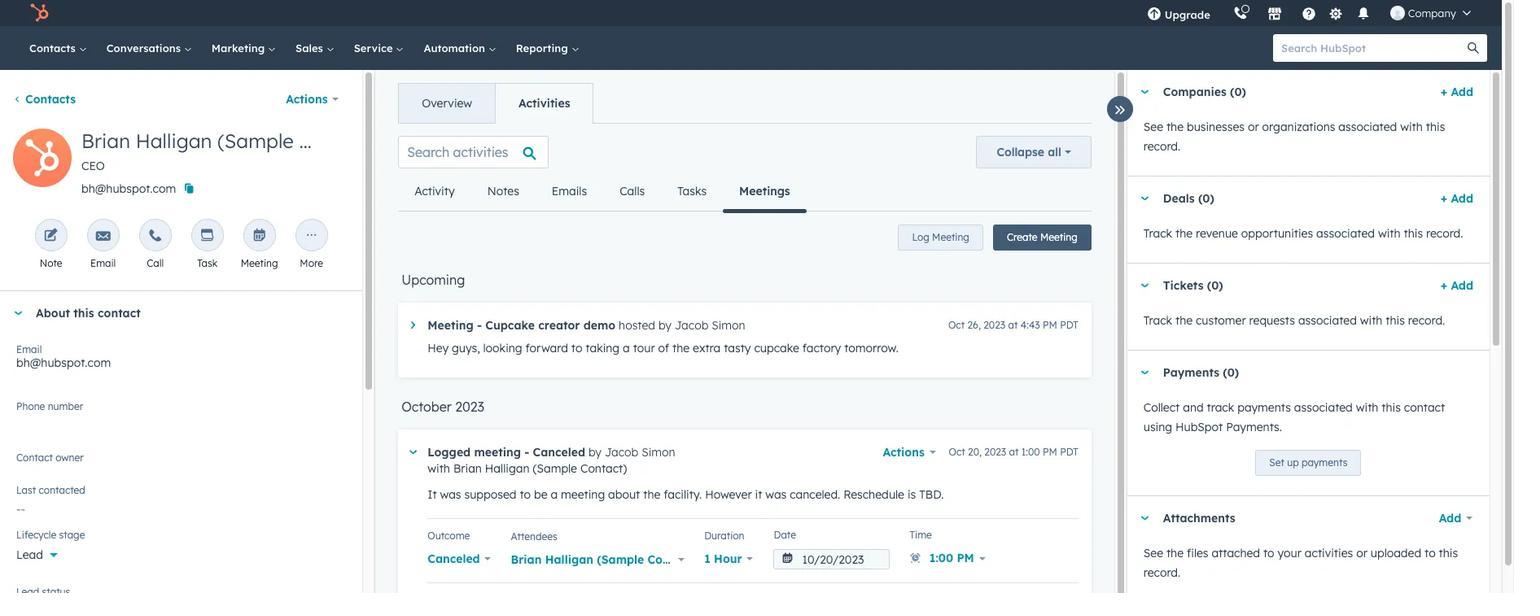 Task type: vqa. For each thing, say whether or not it's contained in the screenshot.


Task type: locate. For each thing, give the bounding box(es) containing it.
contacts down hubspot link
[[29, 42, 79, 55]]

caret image for companies
[[1140, 90, 1150, 94]]

navigation inside feed
[[398, 172, 806, 213]]

caret image inside tickets (0) dropdown button
[[1140, 284, 1150, 288]]

contacts link down hubspot link
[[20, 26, 97, 70]]

see for see the businesses or organizations associated with this record.
[[1144, 120, 1163, 134]]

canceled inside popup button
[[428, 552, 480, 567]]

2 track from the top
[[1144, 313, 1172, 328]]

about
[[608, 488, 640, 502]]

1 vertical spatial simon
[[642, 445, 675, 460]]

contact) inside brian halligan (sample contact) ceo
[[299, 129, 379, 153]]

call image
[[148, 229, 163, 244]]

or right "businesses"
[[1248, 120, 1259, 134]]

or right activities
[[1356, 546, 1368, 561]]

(0) inside companies (0) dropdown button
[[1230, 85, 1246, 99]]

caret image up collect
[[1140, 371, 1150, 375]]

brian down the logged
[[453, 462, 482, 476]]

(0) inside deals (0) dropdown button
[[1198, 191, 1214, 206]]

marketing link
[[202, 26, 286, 70]]

actions for actions popup button to the left
[[286, 92, 328, 107]]

meeting
[[932, 231, 970, 243], [1040, 231, 1078, 243], [241, 257, 278, 269], [428, 318, 474, 333]]

with inside the collect and track payments associated with this contact using hubspot payments.
[[1356, 401, 1379, 415]]

1 vertical spatial pm
[[1043, 446, 1057, 458]]

2 horizontal spatial halligan
[[545, 552, 594, 567]]

2 pdt from the top
[[1060, 446, 1078, 458]]

canceled up with brian halligan (sample contact)
[[533, 445, 585, 460]]

email bh@hubspot.com
[[16, 344, 111, 370]]

2023 right "october"
[[455, 399, 484, 415]]

1:00 right 20,
[[1022, 446, 1040, 458]]

2 navigation from the top
[[398, 172, 806, 213]]

cupcake
[[754, 341, 799, 356]]

meeting inside "button"
[[561, 488, 605, 502]]

pdt for oct 20, 2023 at 1:00 pm pdt
[[1060, 446, 1078, 458]]

payments
[[1163, 366, 1220, 380]]

set up payments
[[1269, 457, 1348, 469]]

1 horizontal spatial was
[[765, 488, 787, 502]]

the for track the revenue opportunities associated with this record.
[[1176, 226, 1193, 241]]

caret image inside companies (0) dropdown button
[[1140, 90, 1150, 94]]

payments right up
[[1302, 457, 1348, 469]]

all
[[1048, 145, 1061, 160]]

0 vertical spatial a
[[623, 341, 630, 356]]

0 vertical spatial contacts
[[29, 42, 79, 55]]

20,
[[968, 446, 982, 458]]

(0) up "businesses"
[[1230, 85, 1246, 99]]

email for email bh@hubspot.com
[[16, 344, 42, 356]]

this inside the see the files attached to your activities or uploaded to this record.
[[1439, 546, 1458, 561]]

email down about
[[16, 344, 42, 356]]

2 vertical spatial halligan
[[545, 552, 594, 567]]

see left files
[[1144, 546, 1163, 561]]

pm inside popup button
[[957, 551, 974, 566]]

1 pdt from the top
[[1060, 319, 1078, 331]]

actions button down the sales
[[275, 83, 349, 116]]

brian inside popup button
[[511, 552, 542, 567]]

0 vertical spatial + add button
[[1441, 82, 1474, 102]]

caret image inside feed
[[411, 322, 415, 329]]

0 vertical spatial pm
[[1043, 319, 1057, 331]]

halligan inside brian halligan (sample contact) ceo
[[136, 129, 212, 153]]

2 vertical spatial 2023
[[984, 446, 1006, 458]]

phone number
[[16, 401, 83, 413]]

contacts link
[[20, 26, 97, 70], [13, 92, 76, 107]]

- up guys,
[[477, 318, 482, 333]]

creator
[[538, 318, 580, 333]]

marketplaces button
[[1258, 0, 1292, 26]]

and
[[1183, 401, 1204, 415]]

extra
[[693, 341, 721, 356]]

(0) inside payments (0) dropdown button
[[1223, 366, 1239, 380]]

caret image down upcoming
[[411, 322, 415, 329]]

at for 4:43
[[1008, 319, 1018, 331]]

1 vertical spatial -
[[524, 445, 529, 460]]

tasks
[[678, 184, 707, 199]]

notes
[[487, 184, 519, 199]]

1 horizontal spatial brian
[[453, 462, 482, 476]]

-
[[477, 318, 482, 333], [524, 445, 529, 460]]

actions button up the is
[[883, 441, 936, 464]]

contacts up edit popup button
[[25, 92, 76, 107]]

by up with brian halligan (sample contact)
[[589, 445, 602, 460]]

the for track the customer requests associated with this record.
[[1176, 313, 1193, 328]]

(0) right deals
[[1198, 191, 1214, 206]]

add for track the customer requests associated with this record.
[[1451, 278, 1474, 293]]

3 + add from the top
[[1441, 278, 1474, 293]]

1 horizontal spatial contact
[[1404, 401, 1445, 415]]

see down companies
[[1144, 120, 1163, 134]]

3 + from the top
[[1441, 278, 1448, 293]]

2 horizontal spatial (sample
[[597, 552, 644, 567]]

phone
[[16, 401, 45, 413]]

demo
[[583, 318, 616, 333]]

payments inside set up payments 'link'
[[1302, 457, 1348, 469]]

2 vertical spatial caret image
[[410, 450, 417, 454]]

see the files attached to your activities or uploaded to this record.
[[1144, 546, 1458, 580]]

meetings
[[739, 184, 790, 199]]

brian up the ceo
[[81, 129, 130, 153]]

with brian halligan (sample contact)
[[428, 462, 627, 476]]

1 vertical spatial email
[[16, 344, 42, 356]]

caret image left attachments
[[1140, 517, 1150, 521]]

1 horizontal spatial meeting
[[561, 488, 605, 502]]

1 horizontal spatial halligan
[[485, 462, 530, 476]]

simon up the facility. on the left bottom of page
[[642, 445, 675, 460]]

actions button
[[275, 83, 349, 116], [883, 441, 936, 464]]

the left files
[[1167, 546, 1184, 561]]

the for see the files attached to your activities or uploaded to this record.
[[1167, 546, 1184, 561]]

up
[[1287, 457, 1299, 469]]

activity
[[415, 184, 455, 199]]

this inside 'dropdown button'
[[74, 306, 94, 321]]

1 horizontal spatial simon
[[712, 318, 745, 333]]

meeting
[[474, 445, 521, 460], [561, 488, 605, 502]]

pdt
[[1060, 319, 1078, 331], [1060, 446, 1078, 458]]

1 vertical spatial by
[[589, 445, 602, 460]]

see inside "see the businesses or organizations associated with this record."
[[1144, 120, 1163, 134]]

a right "be"
[[551, 488, 558, 502]]

2 + from the top
[[1441, 191, 1448, 206]]

it
[[428, 488, 437, 502]]

0 vertical spatial + add
[[1441, 85, 1474, 99]]

2 + add from the top
[[1441, 191, 1474, 206]]

upgrade image
[[1147, 7, 1161, 22]]

2023 right 20,
[[984, 446, 1006, 458]]

caret image for deals
[[1140, 197, 1150, 201]]

1 vertical spatial payments
[[1302, 457, 1348, 469]]

navigation containing overview
[[398, 83, 594, 124]]

create
[[1007, 231, 1038, 243]]

(sample inside brian halligan (sample contact) popup button
[[597, 552, 644, 567]]

track down deals
[[1144, 226, 1172, 241]]

+ add for track the revenue opportunities associated with this record.
[[1441, 191, 1474, 206]]

1 horizontal spatial actions
[[883, 445, 925, 460]]

reschedule
[[844, 488, 904, 502]]

0 vertical spatial track
[[1144, 226, 1172, 241]]

halligan inside popup button
[[545, 552, 594, 567]]

simon up tasty
[[712, 318, 745, 333]]

0 vertical spatial or
[[1248, 120, 1259, 134]]

to
[[571, 341, 582, 356], [520, 488, 531, 502], [1263, 546, 1275, 561], [1425, 546, 1436, 561]]

caret image for tickets
[[1140, 284, 1150, 288]]

1 navigation from the top
[[398, 83, 594, 124]]

with inside "see the businesses or organizations associated with this record."
[[1400, 120, 1423, 134]]

navigation containing activity
[[398, 172, 806, 213]]

with
[[1400, 120, 1423, 134], [1378, 226, 1401, 241], [1360, 313, 1383, 328], [1356, 401, 1379, 415], [428, 462, 450, 476]]

collect and track payments associated with this contact using hubspot payments.
[[1144, 401, 1445, 435]]

1:00 down time
[[930, 551, 953, 566]]

2 vertical spatial + add
[[1441, 278, 1474, 293]]

brian inside brian halligan (sample contact) ceo
[[81, 129, 130, 153]]

0 horizontal spatial 1:00
[[930, 551, 953, 566]]

0 horizontal spatial canceled
[[428, 552, 480, 567]]

caret image inside about this contact 'dropdown button'
[[13, 311, 23, 315]]

0 vertical spatial actions
[[286, 92, 328, 107]]

0 vertical spatial brian
[[81, 129, 130, 153]]

it was supposed to be a meeting about the facility. however it was canceled. reschedule is tbd. button
[[428, 485, 1062, 505]]

caret image inside deals (0) dropdown button
[[1140, 197, 1150, 201]]

this
[[1426, 120, 1445, 134], [1404, 226, 1423, 241], [74, 306, 94, 321], [1386, 313, 1405, 328], [1382, 401, 1401, 415], [1439, 546, 1458, 561]]

feed
[[385, 123, 1105, 593]]

bh@hubspot.com down the ceo
[[81, 182, 176, 196]]

1 vertical spatial canceled
[[428, 552, 480, 567]]

1 vertical spatial a
[[551, 488, 558, 502]]

0 horizontal spatial jacob
[[605, 445, 638, 460]]

brian halligan (sample contact) button
[[511, 548, 697, 571]]

jacob up extra
[[675, 318, 709, 333]]

1 horizontal spatial canceled
[[533, 445, 585, 460]]

0 vertical spatial navigation
[[398, 83, 594, 124]]

Search activities search field
[[398, 136, 549, 169]]

contacts link up edit popup button
[[13, 92, 76, 107]]

task image
[[200, 229, 215, 244]]

number
[[48, 401, 83, 413]]

1 vertical spatial or
[[1356, 546, 1368, 561]]

sales link
[[286, 26, 344, 70]]

navigation
[[398, 83, 594, 124], [398, 172, 806, 213]]

0 vertical spatial caret image
[[13, 311, 23, 315]]

tasks button
[[661, 172, 723, 211]]

0 horizontal spatial brian
[[81, 129, 130, 153]]

Date text field
[[774, 550, 890, 570]]

activities
[[1305, 546, 1353, 561]]

the inside the see the files attached to your activities or uploaded to this record.
[[1167, 546, 1184, 561]]

caret image left the logged
[[410, 450, 417, 454]]

a
[[623, 341, 630, 356], [551, 488, 558, 502]]

the down companies
[[1167, 120, 1184, 134]]

collapse
[[997, 145, 1045, 160]]

create meeting
[[1007, 231, 1078, 243]]

2 see from the top
[[1144, 546, 1163, 561]]

actions down the sales
[[286, 92, 328, 107]]

payments up payments.
[[1238, 401, 1291, 415]]

the left revenue at right top
[[1176, 226, 1193, 241]]

0 horizontal spatial payments
[[1238, 401, 1291, 415]]

1 horizontal spatial by
[[659, 318, 672, 333]]

+
[[1441, 85, 1448, 99], [1441, 191, 1448, 206], [1441, 278, 1448, 293]]

0 vertical spatial 2023
[[984, 319, 1006, 331]]

meetings button
[[723, 172, 806, 213]]

0 vertical spatial (sample
[[217, 129, 294, 153]]

1 vertical spatial caret image
[[1140, 371, 1150, 375]]

1 vertical spatial track
[[1144, 313, 1172, 328]]

contacted
[[39, 484, 85, 497]]

(0) for payments (0)
[[1223, 366, 1239, 380]]

menu
[[1135, 0, 1482, 26]]

edit button
[[13, 129, 72, 193]]

2 vertical spatial pm
[[957, 551, 974, 566]]

email inside 'email bh@hubspot.com'
[[16, 344, 42, 356]]

associated down payments (0) dropdown button
[[1294, 401, 1353, 415]]

0 vertical spatial oct
[[948, 319, 965, 331]]

caret image left about
[[13, 311, 23, 315]]

canceled
[[533, 445, 585, 460], [428, 552, 480, 567]]

bh@hubspot.com up number
[[16, 356, 111, 370]]

(0) inside tickets (0) dropdown button
[[1207, 278, 1223, 293]]

actions inside feed
[[883, 445, 925, 460]]

meeting - cupcake creator demo hosted by jacob simon
[[428, 318, 745, 333]]

2 vertical spatial (sample
[[597, 552, 644, 567]]

overview
[[422, 96, 472, 111]]

(0) up track on the bottom of the page
[[1223, 366, 1239, 380]]

0 horizontal spatial was
[[440, 488, 461, 502]]

contact) inside popup button
[[648, 552, 697, 567]]

0 horizontal spatial a
[[551, 488, 558, 502]]

+ for see the businesses or organizations associated with this record.
[[1441, 85, 1448, 99]]

0 vertical spatial 1:00
[[1022, 446, 1040, 458]]

help button
[[1295, 0, 1323, 26]]

(sample inside brian halligan (sample contact) ceo
[[217, 129, 294, 153]]

brian down attendees
[[511, 552, 542, 567]]

with for track the customer requests associated with this record.
[[1360, 313, 1383, 328]]

upcoming
[[402, 272, 465, 288]]

menu item
[[1222, 0, 1225, 26]]

0 vertical spatial contact)
[[299, 129, 379, 153]]

1 vertical spatial at
[[1009, 446, 1019, 458]]

the down tickets
[[1176, 313, 1193, 328]]

0 vertical spatial meeting
[[474, 445, 521, 460]]

pdt for oct 26, 2023 at 4:43 pm pdt
[[1060, 319, 1078, 331]]

a left tour at the bottom
[[623, 341, 630, 356]]

contact inside 'dropdown button'
[[98, 306, 141, 321]]

this inside "see the businesses or organizations associated with this record."
[[1426, 120, 1445, 134]]

associated right organizations
[[1339, 120, 1397, 134]]

using
[[1144, 420, 1172, 435]]

1 vertical spatial actions
[[883, 445, 925, 460]]

contact
[[98, 306, 141, 321], [1404, 401, 1445, 415]]

associated inside the collect and track payments associated with this contact using hubspot payments.
[[1294, 401, 1353, 415]]

+ add button for track the revenue opportunities associated with this record.
[[1441, 189, 1474, 208]]

oct left the 26,
[[948, 319, 965, 331]]

1 vertical spatial oct
[[949, 446, 965, 458]]

(0) for tickets (0)
[[1207, 278, 1223, 293]]

oct left 20,
[[949, 446, 965, 458]]

associated for opportunities
[[1316, 226, 1375, 241]]

associated right requests
[[1298, 313, 1357, 328]]

the inside "see the businesses or organizations associated with this record."
[[1167, 120, 1184, 134]]

0 vertical spatial see
[[1144, 120, 1163, 134]]

(0) right tickets
[[1207, 278, 1223, 293]]

halligan
[[136, 129, 212, 153], [485, 462, 530, 476], [545, 552, 594, 567]]

caret image left tickets
[[1140, 284, 1150, 288]]

1 vertical spatial 1:00
[[930, 551, 953, 566]]

pm for 4:43
[[1043, 319, 1057, 331]]

or inside the see the files attached to your activities or uploaded to this record.
[[1356, 546, 1368, 561]]

1 + from the top
[[1441, 85, 1448, 99]]

owner up contacted
[[56, 452, 84, 464]]

1 vertical spatial actions button
[[883, 441, 936, 464]]

caret image inside feed
[[410, 450, 417, 454]]

to left "be"
[[520, 488, 531, 502]]

taking
[[586, 341, 620, 356]]

with for track the revenue opportunities associated with this record.
[[1378, 226, 1401, 241]]

opportunities
[[1241, 226, 1313, 241]]

2 vertical spatial contact)
[[648, 552, 697, 567]]

caret image inside payments (0) dropdown button
[[1140, 371, 1150, 375]]

tomorrow.
[[844, 341, 899, 356]]

tickets (0)
[[1163, 278, 1223, 293]]

help image
[[1302, 7, 1316, 22]]

0 vertical spatial contacts link
[[20, 26, 97, 70]]

track down tickets
[[1144, 313, 1172, 328]]

oct for oct 20, 2023 at 1:00 pm pdt
[[949, 446, 965, 458]]

1 horizontal spatial a
[[623, 341, 630, 356]]

by up of
[[659, 318, 672, 333]]

1 see from the top
[[1144, 120, 1163, 134]]

2023 right the 26,
[[984, 319, 1006, 331]]

add button
[[1428, 502, 1474, 535]]

canceled down outcome on the bottom left
[[428, 552, 480, 567]]

note
[[40, 257, 62, 269]]

to left your
[[1263, 546, 1275, 561]]

+ for track the revenue opportunities associated with this record.
[[1441, 191, 1448, 206]]

caret image left companies
[[1140, 90, 1150, 94]]

caret image
[[13, 311, 23, 315], [1140, 371, 1150, 375], [410, 450, 417, 454]]

0 vertical spatial -
[[477, 318, 482, 333]]

1 horizontal spatial (sample
[[533, 462, 577, 476]]

- up with brian halligan (sample contact)
[[524, 445, 529, 460]]

0 horizontal spatial (sample
[[217, 129, 294, 153]]

notes button
[[471, 172, 536, 211]]

0 horizontal spatial contact
[[98, 306, 141, 321]]

1 vertical spatial + add
[[1441, 191, 1474, 206]]

brian
[[81, 129, 130, 153], [453, 462, 482, 476], [511, 552, 542, 567]]

halligan for brian halligan (sample contact)
[[545, 552, 594, 567]]

associated right opportunities on the top of the page
[[1316, 226, 1375, 241]]

2 horizontal spatial caret image
[[1140, 371, 1150, 375]]

0 vertical spatial payments
[[1238, 401, 1291, 415]]

1:00 inside popup button
[[930, 551, 953, 566]]

2 vertical spatial +
[[1441, 278, 1448, 293]]

calls button
[[603, 172, 661, 211]]

conversations
[[106, 42, 184, 55]]

3 + add button from the top
[[1441, 276, 1474, 296]]

0 horizontal spatial or
[[1248, 120, 1259, 134]]

emails button
[[536, 172, 603, 211]]

the right about
[[643, 488, 661, 502]]

1 + add from the top
[[1441, 85, 1474, 99]]

1 vertical spatial + add button
[[1441, 189, 1474, 208]]

this inside the collect and track payments associated with this contact using hubspot payments.
[[1382, 401, 1401, 415]]

2 + add button from the top
[[1441, 189, 1474, 208]]

service
[[354, 42, 396, 55]]

1 + add button from the top
[[1441, 82, 1474, 102]]

+ add for see the businesses or organizations associated with this record.
[[1441, 85, 1474, 99]]

meeting image
[[252, 229, 267, 244]]

0 vertical spatial jacob
[[675, 318, 709, 333]]

actions up the is
[[883, 445, 925, 460]]

marketing
[[212, 42, 268, 55]]

meeting left about
[[561, 488, 605, 502]]

at right 20,
[[1009, 446, 1019, 458]]

caret image
[[1140, 90, 1150, 94], [1140, 197, 1150, 201], [1140, 284, 1150, 288], [411, 322, 415, 329], [1140, 517, 1150, 521]]

marketplaces image
[[1267, 7, 1282, 22]]

see inside the see the files attached to your activities or uploaded to this record.
[[1144, 546, 1163, 561]]

halligan for brian halligan (sample contact) ceo
[[136, 129, 212, 153]]

no
[[16, 458, 32, 473]]

Search HubSpot search field
[[1273, 34, 1473, 62]]

at left 4:43
[[1008, 319, 1018, 331]]

jacob up about
[[605, 445, 638, 460]]

1 was from the left
[[440, 488, 461, 502]]

email down email icon
[[90, 257, 116, 269]]

0 horizontal spatial -
[[477, 318, 482, 333]]

reporting link
[[506, 26, 589, 70]]

Phone number text field
[[16, 398, 346, 431]]

0 horizontal spatial email
[[16, 344, 42, 356]]

pm for 1:00
[[1043, 446, 1057, 458]]

a inside "button"
[[551, 488, 558, 502]]

1 horizontal spatial email
[[90, 257, 116, 269]]

settings image
[[1329, 7, 1343, 22]]

1 horizontal spatial payments
[[1302, 457, 1348, 469]]

more
[[300, 257, 323, 269]]

2 horizontal spatial contact)
[[648, 552, 697, 567]]

meeting up with brian halligan (sample contact)
[[474, 445, 521, 460]]

caret image left deals
[[1140, 197, 1150, 201]]

0 horizontal spatial actions
[[286, 92, 328, 107]]

0 vertical spatial +
[[1441, 85, 1448, 99]]

1 vertical spatial +
[[1441, 191, 1448, 206]]

brian for brian halligan (sample contact) ceo
[[81, 129, 130, 153]]

0 horizontal spatial caret image
[[13, 311, 23, 315]]

1 horizontal spatial -
[[524, 445, 529, 460]]

2023 for oct 26, 2023 at 4:43 pm pdt
[[984, 319, 1006, 331]]

1:00 pm
[[930, 551, 974, 566]]

1 track from the top
[[1144, 226, 1172, 241]]

meeting right create
[[1040, 231, 1078, 243]]

calling icon image
[[1233, 7, 1248, 21]]

jacob
[[675, 318, 709, 333], [605, 445, 638, 460]]

0 vertical spatial at
[[1008, 319, 1018, 331]]

collapse all button
[[976, 136, 1091, 169]]

2 vertical spatial brian
[[511, 552, 542, 567]]

was
[[440, 488, 461, 502], [765, 488, 787, 502]]

meeting right the log
[[932, 231, 970, 243]]

notifications image
[[1356, 7, 1371, 22]]

0 vertical spatial pdt
[[1060, 319, 1078, 331]]

0 vertical spatial contact
[[98, 306, 141, 321]]

associated for payments
[[1294, 401, 1353, 415]]

1 vertical spatial navigation
[[398, 172, 806, 213]]



Task type: describe. For each thing, give the bounding box(es) containing it.
more image
[[304, 229, 319, 244]]

or inside "see the businesses or organizations associated with this record."
[[1248, 120, 1259, 134]]

(0) for companies (0)
[[1230, 85, 1246, 99]]

tasty
[[724, 341, 751, 356]]

the inside "button"
[[643, 488, 661, 502]]

record. inside the see the files attached to your activities or uploaded to this record.
[[1144, 566, 1181, 580]]

see the businesses or organizations associated with this record.
[[1144, 120, 1445, 154]]

1 vertical spatial 2023
[[455, 399, 484, 415]]

meeting up the hey
[[428, 318, 474, 333]]

see for see the files attached to your activities or uploaded to this record.
[[1144, 546, 1163, 561]]

automation link
[[414, 26, 506, 70]]

stage
[[59, 529, 85, 541]]

+ add button for see the businesses or organizations associated with this record.
[[1441, 82, 1474, 102]]

be
[[534, 488, 547, 502]]

hour
[[714, 552, 742, 567]]

lead button
[[16, 539, 346, 566]]

customer
[[1196, 313, 1246, 328]]

supposed
[[464, 488, 517, 502]]

2023 for oct 20, 2023 at 1:00 pm pdt
[[984, 446, 1006, 458]]

calls
[[620, 184, 645, 199]]

contact
[[16, 452, 53, 464]]

logged meeting - canceled by jacob simon
[[428, 445, 675, 460]]

log
[[912, 231, 930, 243]]

0 horizontal spatial simon
[[642, 445, 675, 460]]

about this contact
[[36, 306, 141, 321]]

attachments
[[1163, 511, 1236, 526]]

actions for the right actions popup button
[[883, 445, 925, 460]]

caret image for payments (0)
[[1140, 371, 1150, 375]]

set up payments link
[[1256, 450, 1361, 476]]

companies (0) button
[[1127, 70, 1434, 114]]

owner up last contacted
[[35, 458, 68, 473]]

reporting
[[516, 42, 571, 55]]

0 horizontal spatial actions button
[[275, 83, 349, 116]]

requests
[[1249, 313, 1295, 328]]

logged
[[428, 445, 471, 460]]

1 vertical spatial bh@hubspot.com
[[16, 356, 111, 370]]

with inside feed
[[428, 462, 450, 476]]

facility.
[[664, 488, 702, 502]]

brian for brian halligan (sample contact)
[[511, 552, 542, 567]]

files
[[1187, 546, 1209, 561]]

1 vertical spatial contact)
[[580, 462, 627, 476]]

0 vertical spatial canceled
[[533, 445, 585, 460]]

0 vertical spatial simon
[[712, 318, 745, 333]]

emails
[[552, 184, 587, 199]]

1 horizontal spatial actions button
[[883, 441, 936, 464]]

26,
[[968, 319, 981, 331]]

hubspot image
[[29, 3, 49, 23]]

at for 1:00
[[1009, 446, 1019, 458]]

payments.
[[1226, 420, 1282, 435]]

1:00 pm button
[[910, 547, 986, 572]]

tickets
[[1163, 278, 1204, 293]]

task
[[197, 257, 217, 269]]

duration
[[704, 530, 744, 542]]

payments (0) button
[[1127, 351, 1467, 395]]

associated inside "see the businesses or organizations associated with this record."
[[1339, 120, 1397, 134]]

1 vertical spatial halligan
[[485, 462, 530, 476]]

associated for requests
[[1298, 313, 1357, 328]]

activities button
[[495, 84, 593, 123]]

payments inside the collect and track payments associated with this contact using hubspot payments.
[[1238, 401, 1291, 415]]

businesses
[[1187, 120, 1245, 134]]

brian halligan (sample contact) ceo
[[81, 129, 379, 173]]

october
[[402, 399, 452, 415]]

hubspot link
[[20, 3, 61, 23]]

contact) for brian halligan (sample contact) ceo
[[299, 129, 379, 153]]

oct 26, 2023 at 4:43 pm pdt
[[948, 319, 1078, 331]]

email for email
[[90, 257, 116, 269]]

tbd.
[[919, 488, 944, 502]]

revenue
[[1196, 226, 1238, 241]]

it was supposed to be a meeting about the facility. however it was canceled. reschedule is tbd.
[[428, 488, 944, 502]]

note image
[[44, 229, 58, 244]]

0 vertical spatial bh@hubspot.com
[[81, 182, 176, 196]]

time
[[910, 529, 932, 541]]

overview button
[[399, 84, 495, 123]]

email image
[[96, 229, 110, 244]]

menu containing company
[[1135, 0, 1482, 26]]

upgrade
[[1165, 8, 1210, 21]]

calling icon button
[[1227, 2, 1254, 24]]

sales
[[296, 42, 326, 55]]

add for track the revenue opportunities associated with this record.
[[1451, 191, 1474, 206]]

call
[[147, 257, 164, 269]]

oct for oct 26, 2023 at 4:43 pm pdt
[[948, 319, 965, 331]]

jacob simon image
[[1390, 6, 1405, 20]]

the right of
[[672, 341, 690, 356]]

+ add button for track the customer requests associated with this record.
[[1441, 276, 1474, 296]]

about
[[36, 306, 70, 321]]

factory
[[802, 341, 841, 356]]

(sample for brian halligan (sample contact) ceo
[[217, 129, 294, 153]]

record. inside "see the businesses or organizations associated with this record."
[[1144, 139, 1181, 154]]

settings link
[[1326, 4, 1346, 22]]

to inside "button"
[[520, 488, 531, 502]]

forward
[[526, 341, 568, 356]]

track for track the revenue opportunities associated with this record.
[[1144, 226, 1172, 241]]

to right "uploaded"
[[1425, 546, 1436, 561]]

0 horizontal spatial meeting
[[474, 445, 521, 460]]

4:43
[[1021, 319, 1040, 331]]

1 horizontal spatial 1:00
[[1022, 446, 1040, 458]]

it
[[755, 488, 762, 502]]

search image
[[1468, 42, 1479, 54]]

1 vertical spatial (sample
[[533, 462, 577, 476]]

of
[[658, 341, 669, 356]]

feed containing upcoming
[[385, 123, 1105, 593]]

track for track the customer requests associated with this record.
[[1144, 313, 1172, 328]]

2 was from the left
[[765, 488, 787, 502]]

meeting down the meeting image
[[241, 257, 278, 269]]

(0) for deals (0)
[[1198, 191, 1214, 206]]

track
[[1207, 401, 1234, 415]]

0 vertical spatial by
[[659, 318, 672, 333]]

0 horizontal spatial by
[[589, 445, 602, 460]]

ceo
[[81, 159, 105, 173]]

track the customer requests associated with this record.
[[1144, 313, 1445, 328]]

hey guys, looking forward to taking a tour of the extra tasty cupcake factory tomorrow.
[[428, 341, 899, 356]]

Last contacted text field
[[16, 494, 346, 520]]

canceled button
[[428, 548, 491, 571]]

tour
[[633, 341, 655, 356]]

no owner button
[[16, 449, 346, 476]]

conversations link
[[97, 26, 202, 70]]

last contacted
[[16, 484, 85, 497]]

+ add for track the customer requests associated with this record.
[[1441, 278, 1474, 293]]

canceled.
[[790, 488, 840, 502]]

contact inside the collect and track payments associated with this contact using hubspot payments.
[[1404, 401, 1445, 415]]

your
[[1278, 546, 1302, 561]]

add inside popup button
[[1439, 511, 1462, 526]]

1 vertical spatial contacts
[[25, 92, 76, 107]]

search button
[[1460, 34, 1487, 62]]

collapse all
[[997, 145, 1061, 160]]

collect
[[1144, 401, 1180, 415]]

to down meeting - cupcake creator demo hosted by jacob simon
[[571, 341, 582, 356]]

contact) for brian halligan (sample contact)
[[648, 552, 697, 567]]

(sample for brian halligan (sample contact)
[[597, 552, 644, 567]]

lead
[[16, 548, 43, 563]]

1 vertical spatial brian
[[453, 462, 482, 476]]

create meeting button
[[993, 225, 1091, 251]]

activity button
[[398, 172, 471, 211]]

+ for track the customer requests associated with this record.
[[1441, 278, 1448, 293]]

hosted
[[619, 318, 655, 333]]

caret image inside attachments dropdown button
[[1140, 517, 1150, 521]]

1 hour
[[704, 552, 742, 567]]

add for see the businesses or organizations associated with this record.
[[1451, 85, 1474, 99]]

the for see the businesses or organizations associated with this record.
[[1167, 120, 1184, 134]]

deals
[[1163, 191, 1195, 206]]

guys,
[[452, 341, 480, 356]]

1 vertical spatial contacts link
[[13, 92, 76, 107]]

with for collect and track payments associated with this contact using hubspot payments.
[[1356, 401, 1379, 415]]

lifecycle
[[16, 529, 56, 541]]

caret image for about this contact
[[13, 311, 23, 315]]

1 vertical spatial jacob
[[605, 445, 638, 460]]



